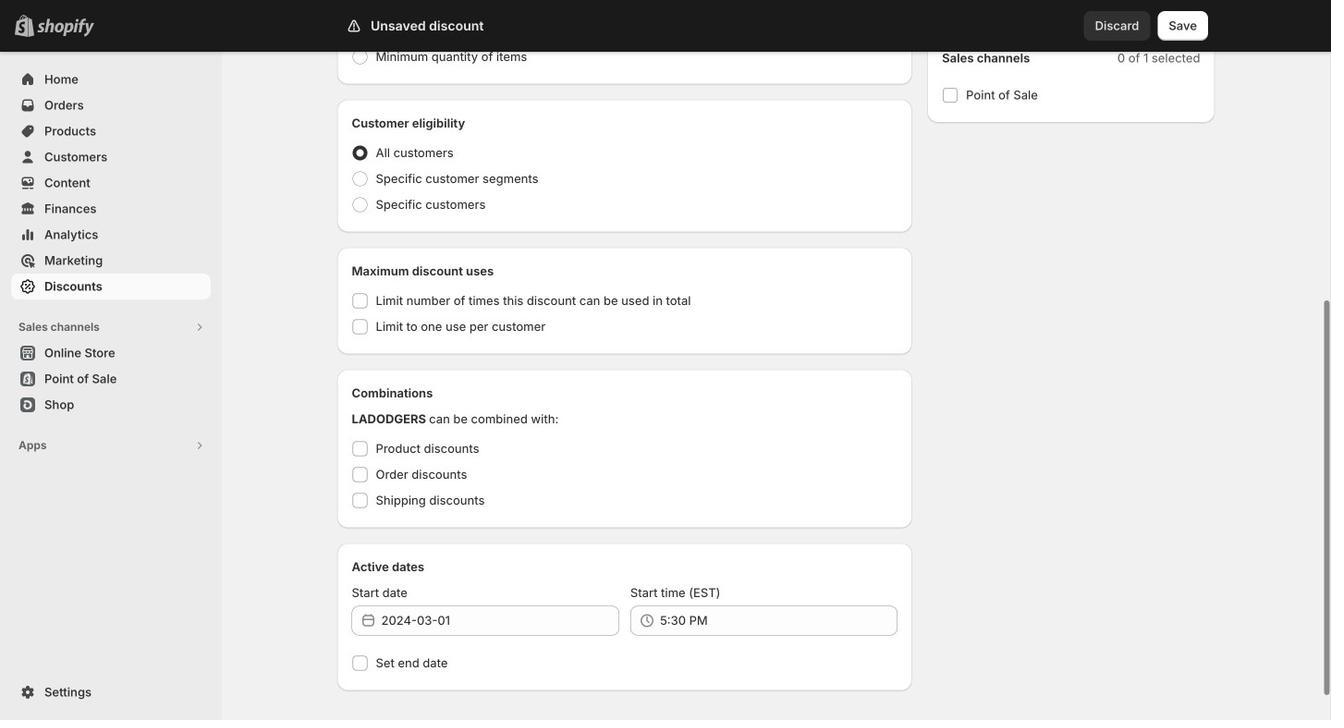 Task type: locate. For each thing, give the bounding box(es) containing it.
YYYY-MM-DD text field
[[382, 606, 620, 636]]

shopify image
[[37, 18, 94, 37]]



Task type: describe. For each thing, give the bounding box(es) containing it.
Enter time text field
[[660, 606, 898, 636]]



Task type: vqa. For each thing, say whether or not it's contained in the screenshot.
Enter time text box
yes



